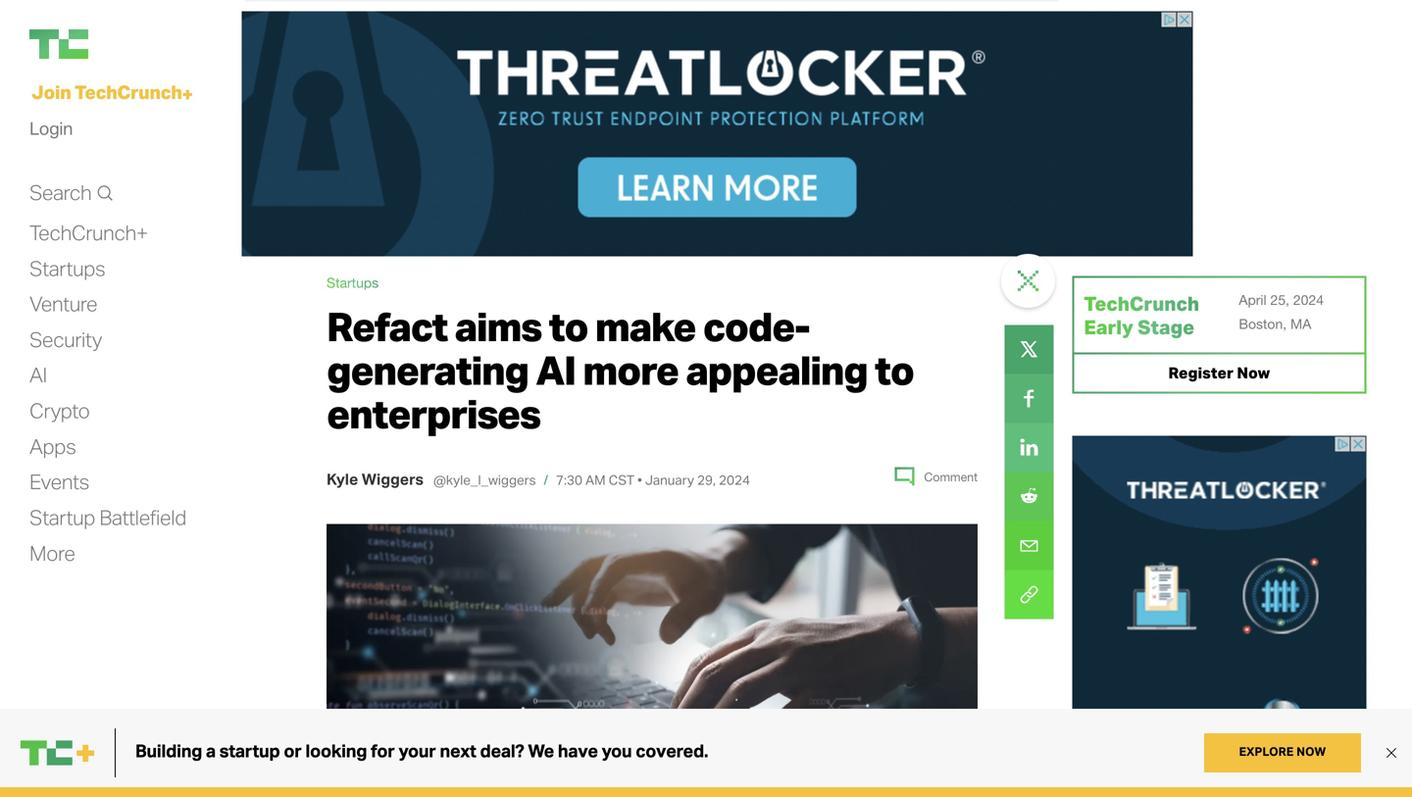 Task type: locate. For each thing, give the bounding box(es) containing it.
techcrunch
[[75, 80, 182, 103], [1084, 291, 1200, 316]]

more link
[[29, 540, 75, 567]]

generating
[[327, 345, 529, 395]]

startups link
[[29, 255, 105, 282], [327, 275, 379, 291]]

close screen button
[[1004, 256, 1053, 305]]

7:30
[[556, 472, 583, 489]]

appealing
[[686, 345, 868, 395]]

0 horizontal spatial 2024
[[719, 472, 750, 489]]

kyle_l_wiggers
[[446, 472, 536, 489]]

2024 inside april 25, 2024 boston, ma
[[1294, 292, 1324, 308]]

events
[[29, 469, 89, 495]]

venture
[[29, 291, 97, 316]]

cst
[[609, 472, 635, 489]]

copy share link link
[[1005, 570, 1054, 619]]

startup battlefield
[[29, 505, 186, 530]]

share on facebook image
[[1005, 374, 1054, 423]]

advertisement element
[[242, 11, 1193, 256], [1073, 436, 1367, 798]]

apps
[[29, 433, 76, 459]]

april
[[1239, 292, 1267, 308]]

techcrunch down techcrunch link
[[75, 80, 182, 103]]

venture link
[[29, 291, 97, 317]]

comment
[[924, 470, 978, 484]]

0 vertical spatial 2024
[[1294, 292, 1324, 308]]

1 vertical spatial advertisement element
[[1073, 436, 1367, 798]]

2024
[[1294, 292, 1324, 308], [719, 472, 750, 489]]

startups up refact
[[327, 275, 379, 291]]

@
[[434, 472, 446, 489]]

startups link up refact
[[327, 275, 379, 291]]

enterprises
[[327, 389, 540, 439]]

0 vertical spatial techcrunch
[[75, 80, 182, 103]]

crypto
[[29, 398, 90, 423]]

crypto link
[[29, 398, 90, 424]]

1 vertical spatial techcrunch
[[1084, 291, 1200, 316]]

share on reddit image
[[1005, 472, 1054, 521]]

comment image
[[895, 467, 915, 487]]

0 horizontal spatial ai
[[29, 362, 47, 388]]

2024 right 29,
[[719, 472, 750, 489]]

security
[[29, 327, 102, 352]]

2024 up ma
[[1294, 292, 1324, 308]]

1 vertical spatial 2024
[[719, 472, 750, 489]]

facebook link
[[1005, 374, 1054, 423]]

share on linkedin image
[[1005, 423, 1054, 472]]

1 horizontal spatial 2024
[[1294, 292, 1324, 308]]

1 horizontal spatial ai
[[536, 345, 576, 395]]

to
[[549, 301, 588, 351], [875, 345, 914, 395]]

refact
[[327, 301, 447, 351]]

startups link up venture
[[29, 255, 105, 282]]

security link
[[29, 327, 102, 353]]

startups up venture
[[29, 255, 105, 281]]

startup battlefield link
[[29, 505, 186, 531]]

refact aims to make code- generating ai more appealing to enterprises
[[327, 301, 914, 439]]

ai left the more
[[536, 345, 576, 395]]

ai link
[[29, 362, 47, 389]]

0 horizontal spatial startups
[[29, 255, 105, 281]]

startups
[[29, 255, 105, 281], [327, 275, 379, 291]]

2024 inside kyle wiggers @ kyle_l_wiggers / 7:30 am cst • january 29, 2024
[[719, 472, 750, 489]]

join techcrunch +
[[31, 80, 193, 106]]

techcrunch inside the 'join techcrunch +'
[[75, 80, 182, 103]]

ai
[[536, 345, 576, 395], [29, 362, 47, 388]]

make
[[595, 301, 696, 351]]

startup
[[29, 505, 95, 530]]

ai inside the 'refact aims to make code- generating ai more appealing to enterprises'
[[536, 345, 576, 395]]

mail link
[[1005, 521, 1054, 570]]

register
[[1169, 363, 1234, 382]]

techcrunch up register
[[1084, 291, 1200, 316]]

copy share link image
[[1005, 570, 1054, 619]]

battlefield
[[99, 505, 186, 530]]

ai up crypto
[[29, 362, 47, 388]]

0 horizontal spatial techcrunch
[[75, 80, 182, 103]]

kyle
[[327, 470, 358, 489]]



Task type: describe. For each thing, give the bounding box(es) containing it.
more
[[583, 345, 679, 395]]

software engineer working on laptop with circuit board image
[[327, 524, 978, 798]]

stage
[[1138, 315, 1195, 339]]

search image
[[96, 183, 113, 203]]

•
[[638, 472, 642, 489]]

techcrunch image
[[29, 29, 88, 59]]

1 horizontal spatial startups
[[327, 275, 379, 291]]

register now
[[1169, 363, 1271, 382]]

join
[[31, 80, 71, 103]]

0 horizontal spatial startups link
[[29, 255, 105, 282]]

x link
[[1005, 325, 1054, 374]]

code-
[[703, 301, 810, 351]]

aims
[[455, 301, 542, 351]]

+
[[182, 82, 193, 106]]

25,
[[1271, 292, 1290, 308]]

1 horizontal spatial startups link
[[327, 275, 379, 291]]

register now link
[[1073, 353, 1367, 394]]

wiggers
[[362, 470, 424, 489]]

29,
[[697, 472, 716, 489]]

1 horizontal spatial to
[[875, 345, 914, 395]]

ma
[[1291, 316, 1312, 332]]

0 vertical spatial advertisement element
[[242, 11, 1193, 256]]

early
[[1084, 315, 1134, 339]]

apps link
[[29, 433, 76, 460]]

login
[[29, 117, 73, 139]]

now
[[1237, 363, 1271, 382]]

techcrunch+ link
[[29, 220, 148, 246]]

login link
[[29, 113, 73, 144]]

0 horizontal spatial to
[[549, 301, 588, 351]]

am
[[586, 472, 606, 489]]

/
[[544, 472, 548, 489]]

kyle wiggers link
[[327, 470, 424, 489]]

close screen image
[[1018, 271, 1039, 291]]

reddit link
[[1005, 472, 1054, 521]]

search
[[29, 179, 91, 205]]

share over email image
[[1005, 521, 1054, 570]]

january
[[645, 472, 694, 489]]

linkedin link
[[1005, 423, 1054, 472]]

techcrunch early stage
[[1084, 291, 1200, 339]]

kyle wiggers @ kyle_l_wiggers / 7:30 am cst • january 29, 2024
[[327, 470, 750, 489]]

1 horizontal spatial techcrunch
[[1084, 291, 1200, 316]]

boston,
[[1239, 316, 1287, 332]]

events link
[[29, 469, 89, 496]]

share on x image
[[1005, 325, 1054, 374]]

more
[[29, 540, 75, 566]]

techcrunch link
[[29, 29, 226, 59]]

techcrunch+
[[29, 220, 148, 245]]

april 25, 2024 boston, ma
[[1239, 292, 1324, 332]]



Task type: vqa. For each thing, say whether or not it's contained in the screenshot.
Agenda inside StrictlyVC – Los Angeles Get Updates Speakers Agenda News Location
no



